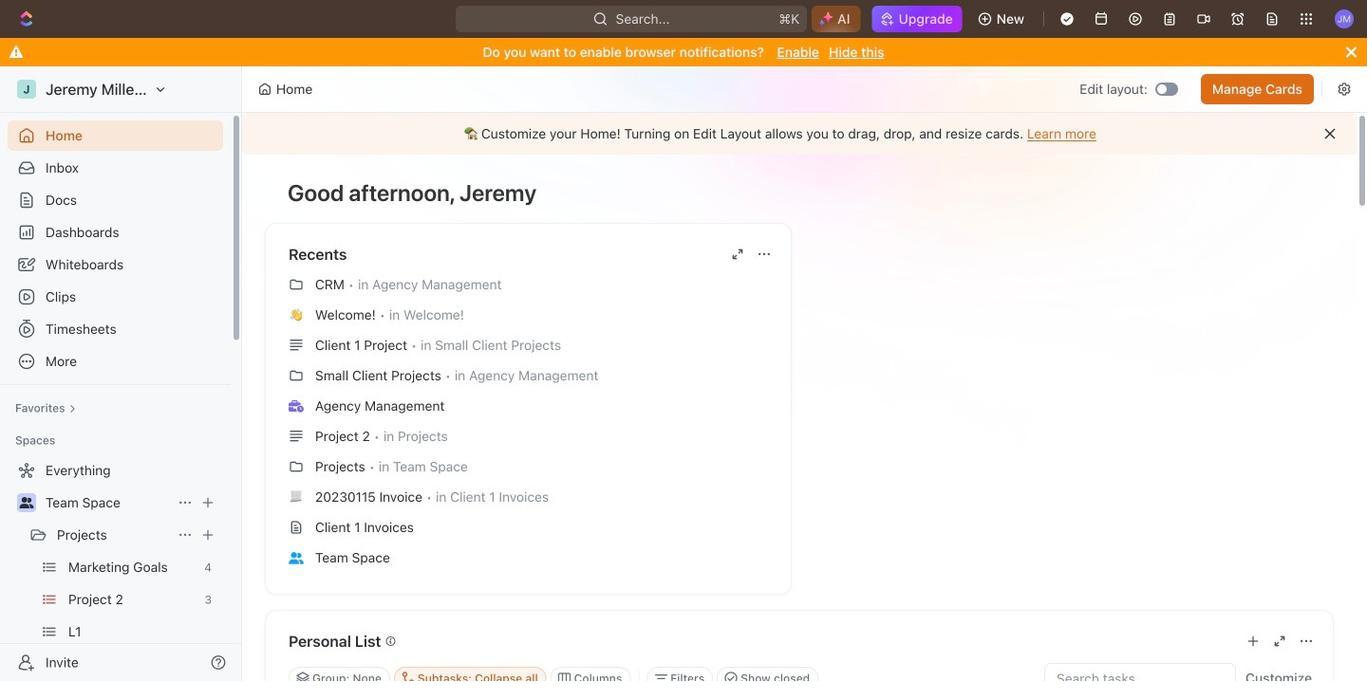 Task type: vqa. For each thing, say whether or not it's contained in the screenshot.
"wifi" image
no



Task type: locate. For each thing, give the bounding box(es) containing it.
user group image inside tree
[[19, 498, 34, 509]]

tree inside "sidebar" "navigation"
[[8, 456, 223, 682]]

alert
[[242, 113, 1357, 155]]

0 vertical spatial user group image
[[19, 498, 34, 509]]

1 vertical spatial user group image
[[289, 552, 304, 565]]

tree
[[8, 456, 223, 682]]

user group image
[[19, 498, 34, 509], [289, 552, 304, 565]]

business time image
[[289, 401, 304, 413]]

0 horizontal spatial user group image
[[19, 498, 34, 509]]

1 horizontal spatial user group image
[[289, 552, 304, 565]]



Task type: describe. For each thing, give the bounding box(es) containing it.
sidebar navigation
[[0, 66, 246, 682]]

Search tasks... text field
[[1045, 665, 1235, 682]]

jeremy miller's workspace, , element
[[17, 80, 36, 99]]



